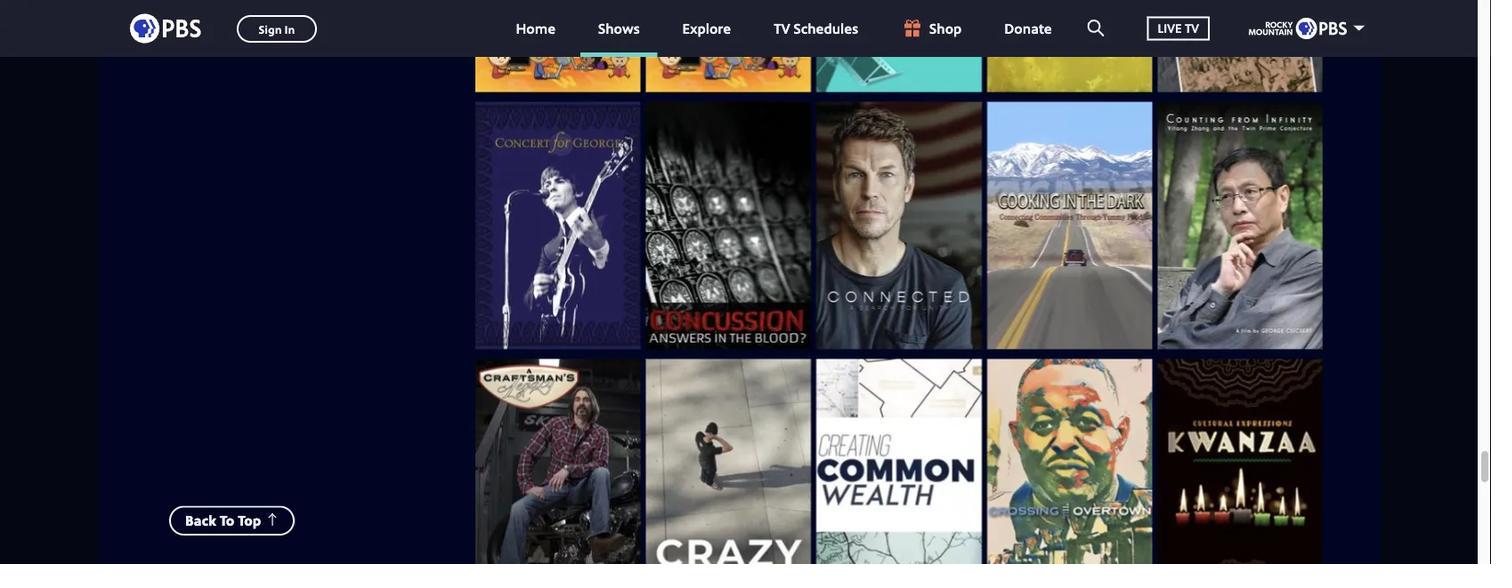 Task type: locate. For each thing, give the bounding box(es) containing it.
live tv link
[[1130, 0, 1228, 57]]

live
[[1158, 20, 1182, 37]]

tv schedules
[[774, 19, 858, 38]]

live tv
[[1158, 20, 1199, 37]]

top
[[238, 511, 261, 530]]

connected: a search for unity image
[[817, 102, 982, 350]]

tv
[[774, 19, 790, 38], [1185, 20, 1199, 37]]

shop
[[930, 19, 962, 38]]

crossing overtown image
[[987, 360, 1153, 565]]

home link
[[498, 0, 573, 57]]

creating common wealth image
[[817, 360, 982, 565]]

colorado classroom: read with me at home - third grade image
[[646, 0, 811, 92]]

shop link
[[883, 0, 980, 57]]

counting from infinity: yitang zhang and the twin prime conjecture image
[[1158, 102, 1323, 350]]

donate link
[[987, 0, 1070, 57]]

tv right live at the top
[[1185, 20, 1199, 37]]

cultural expressions: kwanzaa image
[[1158, 360, 1323, 565]]

tv schedules link
[[756, 0, 876, 57]]

crazy image
[[646, 360, 811, 565]]

a company of heroes image
[[1158, 0, 1323, 92]]

pbs image
[[130, 8, 201, 49]]

back to top button
[[169, 506, 295, 536]]

back to top
[[185, 511, 261, 530]]

1 horizontal spatial tv
[[1185, 20, 1199, 37]]

0 horizontal spatial tv
[[774, 19, 790, 38]]

tv left schedules
[[774, 19, 790, 38]]

concussion: answers in the blood? image
[[646, 102, 811, 350]]

back
[[185, 511, 216, 530]]

home
[[516, 19, 556, 38]]

shows
[[598, 19, 640, 38]]



Task type: describe. For each thing, give the bounding box(es) containing it.
to
[[220, 511, 234, 530]]

donate
[[1005, 19, 1052, 38]]

a craftsman's legacy image
[[476, 360, 641, 565]]

comedy bootcamp: the documentary image
[[987, 0, 1153, 92]]

cooking in the dark image
[[987, 102, 1153, 350]]

colorado classroom: read with me at home - second grade image
[[476, 0, 641, 92]]

explore
[[683, 19, 731, 38]]

concert for george image
[[476, 102, 641, 350]]

shows link
[[581, 0, 658, 57]]

explore link
[[665, 0, 749, 57]]

schedules
[[794, 19, 858, 38]]

rmpbs image
[[1249, 18, 1347, 39]]

colorado culture image
[[817, 0, 982, 92]]

search image
[[1088, 20, 1105, 37]]



Task type: vqa. For each thing, say whether or not it's contained in the screenshot.
Back To Top
yes



